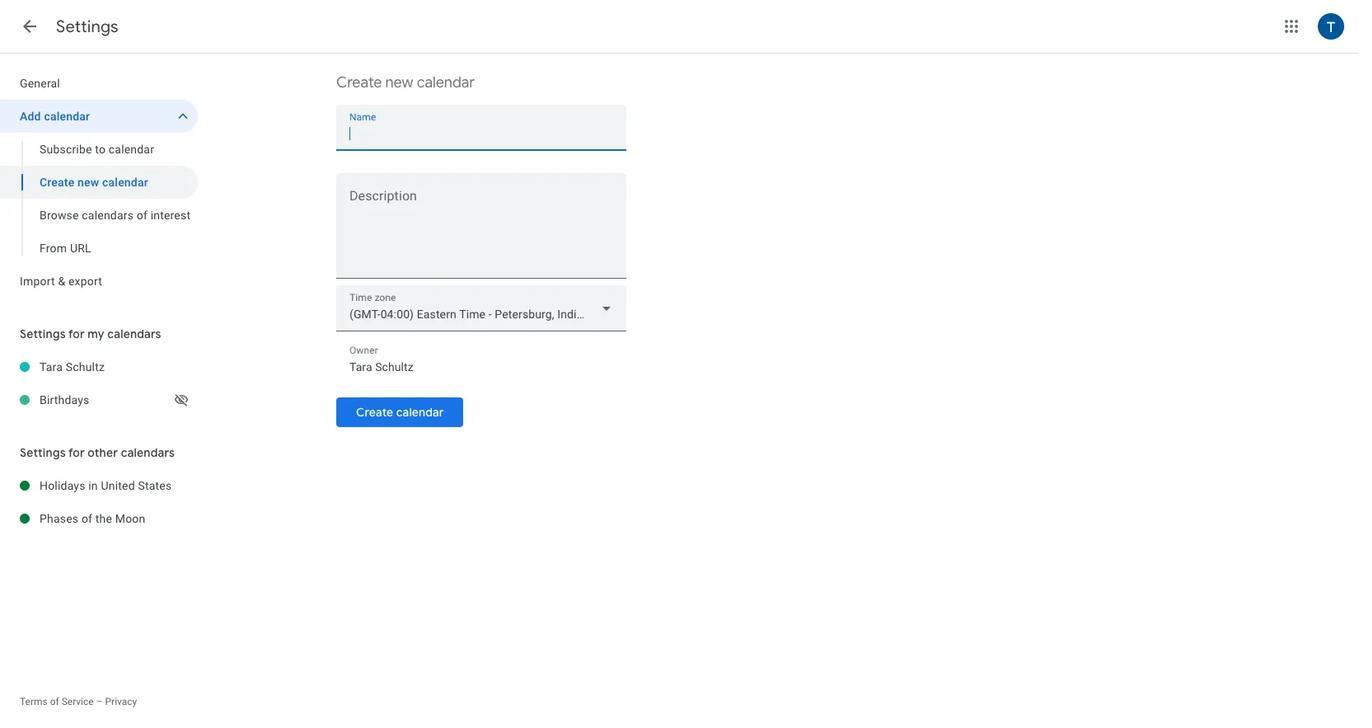 Task type: vqa. For each thing, say whether or not it's contained in the screenshot.
Phases
yes



Task type: locate. For each thing, give the bounding box(es) containing it.
of left interest
[[137, 209, 148, 222]]

2 vertical spatial calendars
[[121, 445, 175, 460]]

for left my
[[68, 327, 85, 341]]

of left the
[[82, 512, 92, 525]]

0 vertical spatial create
[[336, 73, 382, 92]]

phases
[[40, 512, 79, 525]]

–
[[96, 696, 103, 707]]

1 vertical spatial calendars
[[107, 327, 161, 341]]

calendar inside tree item
[[44, 110, 90, 123]]

2 horizontal spatial of
[[137, 209, 148, 222]]

calendars for other
[[121, 445, 175, 460]]

2 vertical spatial settings
[[20, 445, 66, 460]]

calendars up url
[[82, 209, 134, 222]]

1 vertical spatial create
[[40, 176, 75, 189]]

create new calendar
[[336, 73, 475, 92], [40, 176, 148, 189]]

None text field
[[350, 355, 613, 378]]

1 vertical spatial settings
[[20, 327, 66, 341]]

0 vertical spatial settings
[[56, 16, 119, 37]]

birthdays
[[40, 393, 89, 407]]

for left other
[[68, 445, 85, 460]]

tree
[[0, 67, 198, 298]]

browse
[[40, 209, 79, 222]]

&
[[58, 275, 65, 288]]

in
[[88, 479, 98, 492]]

calendar
[[417, 73, 475, 92], [44, 110, 90, 123], [109, 143, 154, 156], [102, 176, 148, 189], [396, 405, 444, 420]]

1 horizontal spatial of
[[82, 512, 92, 525]]

2 for from the top
[[68, 445, 85, 460]]

None text field
[[350, 122, 613, 145], [336, 192, 627, 271], [350, 122, 613, 145], [336, 192, 627, 271]]

calendars right my
[[107, 327, 161, 341]]

phases of the moon tree item
[[0, 502, 198, 535]]

settings for settings for other calendars
[[20, 445, 66, 460]]

new
[[385, 73, 414, 92], [78, 176, 99, 189]]

go back image
[[20, 16, 40, 36]]

terms
[[20, 696, 48, 707]]

terms of service link
[[20, 696, 94, 707]]

2 vertical spatial create
[[356, 405, 394, 420]]

1 for from the top
[[68, 327, 85, 341]]

2 vertical spatial of
[[50, 696, 59, 707]]

phases of the moon
[[40, 512, 146, 525]]

settings for my calendars
[[20, 327, 161, 341]]

1 horizontal spatial create new calendar
[[336, 73, 475, 92]]

0 horizontal spatial of
[[50, 696, 59, 707]]

0 vertical spatial calendars
[[82, 209, 134, 222]]

tara schultz
[[40, 360, 105, 374]]

for
[[68, 327, 85, 341], [68, 445, 85, 460]]

settings
[[56, 16, 119, 37], [20, 327, 66, 341], [20, 445, 66, 460]]

1 vertical spatial of
[[82, 512, 92, 525]]

group
[[0, 133, 198, 265]]

of
[[137, 209, 148, 222], [82, 512, 92, 525], [50, 696, 59, 707]]

0 horizontal spatial create new calendar
[[40, 176, 148, 189]]

of inside tree item
[[82, 512, 92, 525]]

add calendar
[[20, 110, 90, 123]]

my
[[88, 327, 105, 341]]

terms of service – privacy
[[20, 696, 137, 707]]

of right terms
[[50, 696, 59, 707]]

settings for my calendars tree
[[0, 350, 198, 416]]

add calendar tree item
[[0, 100, 198, 133]]

1 vertical spatial for
[[68, 445, 85, 460]]

settings up 'tara'
[[20, 327, 66, 341]]

create calendar
[[356, 405, 444, 420]]

settings for other calendars
[[20, 445, 175, 460]]

1 vertical spatial new
[[78, 176, 99, 189]]

holidays in united states tree item
[[0, 469, 198, 502]]

for for other
[[68, 445, 85, 460]]

settings right go back image
[[56, 16, 119, 37]]

settings for settings for my calendars
[[20, 327, 66, 341]]

import
[[20, 275, 55, 288]]

add
[[20, 110, 41, 123]]

united
[[101, 479, 135, 492]]

privacy
[[105, 696, 137, 707]]

to
[[95, 143, 106, 156]]

schultz
[[66, 360, 105, 374]]

calendars
[[82, 209, 134, 222], [107, 327, 161, 341], [121, 445, 175, 460]]

settings up holidays
[[20, 445, 66, 460]]

service
[[62, 696, 94, 707]]

0 vertical spatial for
[[68, 327, 85, 341]]

None field
[[336, 285, 627, 331]]

holidays in united states
[[40, 479, 172, 492]]

the
[[95, 512, 112, 525]]

holidays
[[40, 479, 85, 492]]

tara
[[40, 360, 63, 374]]

calendars up states at left bottom
[[121, 445, 175, 460]]

create
[[336, 73, 382, 92], [40, 176, 75, 189], [356, 405, 394, 420]]

1 horizontal spatial new
[[385, 73, 414, 92]]

0 vertical spatial create new calendar
[[336, 73, 475, 92]]



Task type: describe. For each thing, give the bounding box(es) containing it.
1 vertical spatial create new calendar
[[40, 176, 148, 189]]

other
[[88, 445, 118, 460]]

states
[[138, 479, 172, 492]]

calendars for my
[[107, 327, 161, 341]]

group containing subscribe to calendar
[[0, 133, 198, 265]]

export
[[68, 275, 102, 288]]

for for my
[[68, 327, 85, 341]]

0 horizontal spatial new
[[78, 176, 99, 189]]

calendar inside button
[[396, 405, 444, 420]]

create calendar button
[[336, 392, 464, 432]]

settings for other calendars tree
[[0, 469, 198, 535]]

phases of the moon link
[[40, 502, 198, 535]]

from
[[40, 242, 67, 255]]

holidays in united states link
[[40, 469, 198, 502]]

of for –
[[50, 696, 59, 707]]

from url
[[40, 242, 91, 255]]

of for moon
[[82, 512, 92, 525]]

0 vertical spatial new
[[385, 73, 414, 92]]

interest
[[151, 209, 191, 222]]

general
[[20, 77, 60, 90]]

import & export
[[20, 275, 102, 288]]

birthdays link
[[40, 383, 172, 416]]

privacy link
[[105, 696, 137, 707]]

browse calendars of interest
[[40, 209, 191, 222]]

tree containing general
[[0, 67, 198, 298]]

subscribe to calendar
[[40, 143, 154, 156]]

tara schultz tree item
[[0, 350, 198, 383]]

0 vertical spatial of
[[137, 209, 148, 222]]

subscribe
[[40, 143, 92, 156]]

settings heading
[[56, 16, 119, 37]]

moon
[[115, 512, 146, 525]]

create inside button
[[356, 405, 394, 420]]

url
[[70, 242, 91, 255]]

birthdays tree item
[[0, 383, 198, 416]]

settings for settings
[[56, 16, 119, 37]]



